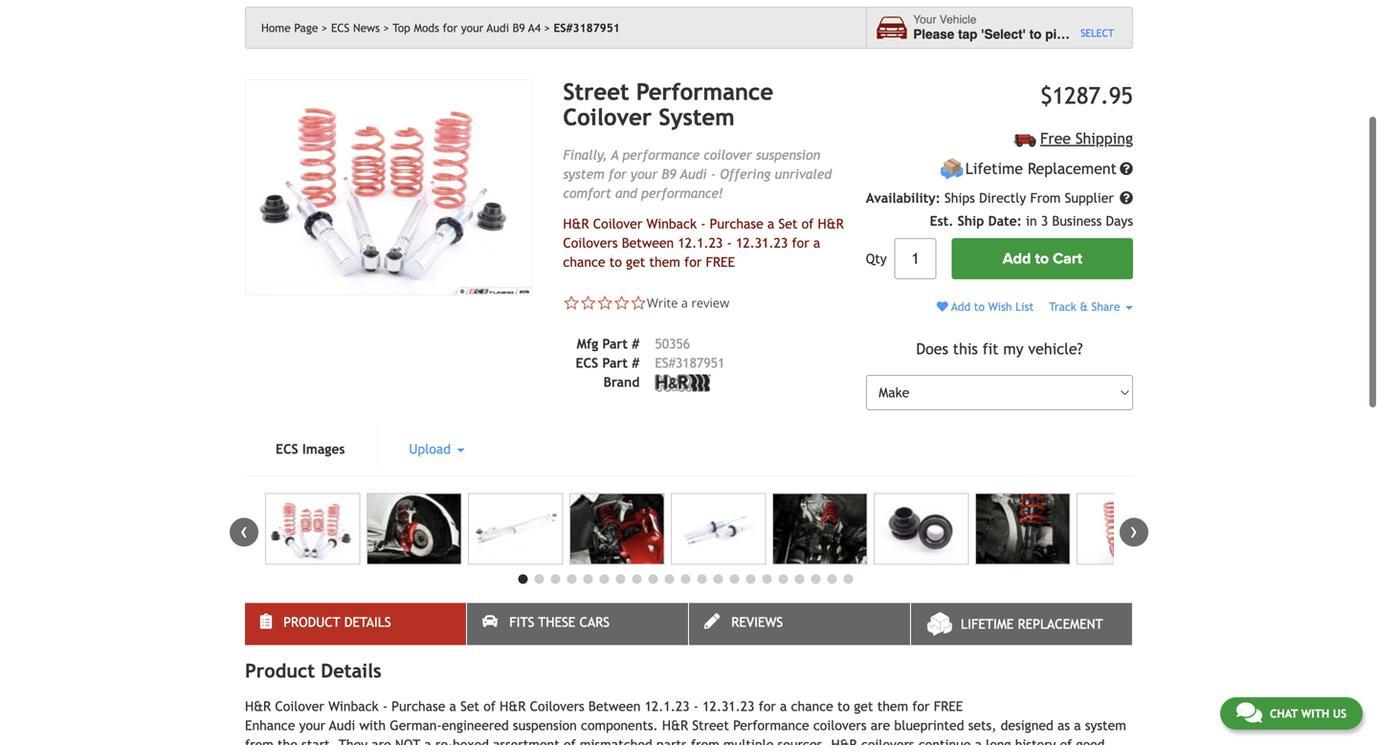 Task type: vqa. For each thing, say whether or not it's contained in the screenshot.
Order
no



Task type: locate. For each thing, give the bounding box(es) containing it.
1 horizontal spatial get
[[854, 699, 874, 715]]

0 horizontal spatial suspension
[[513, 719, 577, 734]]

coilover
[[563, 104, 652, 131], [593, 216, 643, 231], [275, 699, 324, 715]]

ecs left images
[[276, 442, 298, 457]]

street
[[563, 79, 629, 105], [692, 719, 729, 734]]

0 vertical spatial coilovers
[[814, 719, 867, 734]]

audi up the they
[[329, 719, 355, 734]]

1 vertical spatial street
[[692, 719, 729, 734]]

ecs down mfg
[[576, 355, 598, 371]]

your
[[461, 21, 484, 34], [631, 166, 658, 182], [299, 719, 326, 734]]

images
[[302, 442, 345, 457]]

0 horizontal spatial them
[[649, 254, 681, 270]]

1 vertical spatial them
[[878, 699, 909, 715]]

1 vertical spatial set
[[461, 699, 480, 715]]

12.31.23 inside h&r coilover winback - purchase a set of h&r coilovers between 12.1.23 - 12.31.23 for a chance to get them for free enhance your audi with german-engineered suspension components. h&r street performance coilovers are blueprinted sets, designed as a system from the start. they are not a re-boxed assortment of mismatched parts from multiple sources. h&r coilovers continue a long history of goo
[[703, 699, 755, 715]]

'select'
[[981, 27, 1026, 42]]

top mods for your audi b9 a4 link
[[393, 21, 550, 34]]

ecs news link
[[331, 21, 389, 34]]

to down and
[[610, 254, 622, 270]]

from
[[245, 738, 274, 746], [691, 738, 720, 746]]

designed
[[1001, 719, 1054, 734]]

your down performance
[[631, 166, 658, 182]]

product details link
[[245, 604, 466, 646]]

es# 3187951 brand
[[604, 355, 725, 390]]

12.31.23
[[736, 235, 788, 251], [703, 699, 755, 715]]

1 vertical spatial coilover
[[593, 216, 643, 231]]

0 vertical spatial b9
[[513, 21, 525, 34]]

1 horizontal spatial winback
[[647, 216, 697, 231]]

to left pick
[[1030, 27, 1042, 42]]

1 horizontal spatial add
[[1003, 250, 1031, 268]]

a
[[611, 147, 619, 163]]

to left wish
[[974, 300, 985, 314]]

cart
[[1053, 250, 1083, 268]]

b9 left the a4
[[513, 21, 525, 34]]

components.
[[581, 719, 658, 734]]

coilovers down blueprinted
[[861, 738, 915, 746]]

0 horizontal spatial chance
[[563, 254, 606, 270]]

performance inside h&r coilover winback - purchase a set of h&r coilovers between 12.1.23 - 12.31.23 for a chance to get them for free enhance your audi with german-engineered suspension components. h&r street performance coilovers are blueprinted sets, designed as a system from the start. they are not a re-boxed assortment of mismatched parts from multiple sources. h&r coilovers continue a long history of goo
[[733, 719, 810, 734]]

ecs for ecs images
[[276, 442, 298, 457]]

add for add to cart
[[1003, 250, 1031, 268]]

1 vertical spatial your
[[631, 166, 658, 182]]

them inside h&r coilover winback - purchase a set of h&r coilovers between 12.1.23 - 12.31.23 for a chance to get them for free enhance your audi with german-engineered suspension components. h&r street performance coilovers are blueprinted sets, designed as a system from the start. they are not a re-boxed assortment of mismatched parts from multiple sources. h&r coilovers continue a long history of goo
[[878, 699, 909, 715]]

12.31.23 down offering
[[736, 235, 788, 251]]

1 vertical spatial ecs
[[576, 355, 598, 371]]

audi inside h&r coilover winback - purchase a set of h&r coilovers between 12.1.23 - 12.31.23 for a chance to get them for free enhance your audi with german-engineered suspension components. h&r street performance coilovers are blueprinted sets, designed as a system from the start. they are not a re-boxed assortment of mismatched parts from multiple sources. h&r coilovers continue a long history of goo
[[329, 719, 355, 734]]

coilover up a
[[563, 104, 652, 131]]

coilovers inside h&r coilover winback - purchase a set of h&r coilovers between 12.1.23 - 12.31.23 for a chance to get them for free enhance your audi with german-engineered suspension components. h&r street performance coilovers are blueprinted sets, designed as a system from the start. they are not a re-boxed assortment of mismatched parts from multiple sources. h&r coilovers continue a long history of goo
[[530, 699, 585, 715]]

this
[[953, 340, 978, 358]]

between up components.
[[589, 699, 641, 715]]

3 empty star image from the left
[[597, 295, 614, 311]]

0 vertical spatial performance
[[636, 79, 774, 105]]

does this fit my vehicle?
[[916, 340, 1083, 358]]

0 vertical spatial get
[[626, 254, 645, 270]]

system down finally,
[[563, 166, 605, 182]]

0 horizontal spatial set
[[461, 699, 480, 715]]

12.1.23 inside h&r coilover winback - purchase a set of h&r coilovers between 12.1.23 - 12.31.23 for a chance to get them for free
[[678, 235, 723, 251]]

sources.
[[778, 738, 827, 746]]

chance inside h&r coilover winback - purchase a set of h&r coilovers between 12.1.23 - 12.31.23 for a chance to get them for free enhance your audi with german-engineered suspension components. h&r street performance coilovers are blueprinted sets, designed as a system from the start. they are not a re-boxed assortment of mismatched parts from multiple sources. h&r coilovers continue a long history of goo
[[791, 699, 834, 715]]

set
[[779, 216, 798, 231], [461, 699, 480, 715]]

vehicle
[[1086, 27, 1130, 42]]

reviews
[[732, 615, 783, 631]]

between down and
[[622, 235, 674, 251]]

set inside h&r coilover winback - purchase a set of h&r coilovers between 12.1.23 - 12.31.23 for a chance to get them for free enhance your audi with german-engineered suspension components. h&r street performance coilovers are blueprinted sets, designed as a system from the start. they are not a re-boxed assortment of mismatched parts from multiple sources. h&r coilovers continue a long history of goo
[[461, 699, 480, 715]]

1 vertical spatial free
[[934, 699, 963, 715]]

them up write on the left top of page
[[649, 254, 681, 270]]

to down reviews link
[[838, 699, 850, 715]]

chat with us
[[1270, 707, 1347, 721]]

0 horizontal spatial your
[[299, 719, 326, 734]]

coilovers
[[563, 235, 618, 251], [530, 699, 585, 715]]

1 vertical spatial purchase
[[392, 699, 445, 715]]

to left cart
[[1035, 250, 1049, 268]]

0 horizontal spatial are
[[372, 738, 391, 746]]

system right as
[[1085, 719, 1127, 734]]

1 vertical spatial performance
[[733, 719, 810, 734]]

street inside street performance coilover system
[[563, 79, 629, 105]]

winback inside h&r coilover winback - purchase a set of h&r coilovers between 12.1.23 - 12.31.23 for a chance to get them for free
[[647, 216, 697, 231]]

set for h&r coilover winback - purchase a set of h&r coilovers between 12.1.23 - 12.31.23 for a chance to get them for free
[[779, 216, 798, 231]]

with
[[1302, 707, 1330, 721], [359, 719, 386, 734]]

free shipping image
[[1014, 134, 1036, 147]]

audi up performance!
[[680, 166, 707, 182]]

es#
[[655, 355, 676, 371]]

your vehicle please tap 'select' to pick a vehicle
[[913, 13, 1130, 42]]

0 vertical spatial add
[[1003, 250, 1031, 268]]

1 horizontal spatial are
[[871, 719, 890, 734]]

business
[[1052, 214, 1102, 229]]

with left us
[[1302, 707, 1330, 721]]

0 horizontal spatial get
[[626, 254, 645, 270]]

0 vertical spatial 12.1.23
[[678, 235, 723, 251]]

0 vertical spatial suspension
[[756, 147, 821, 163]]

12.31.23 inside h&r coilover winback - purchase a set of h&r coilovers between 12.1.23 - 12.31.23 for a chance to get them for free
[[736, 235, 788, 251]]

are left blueprinted
[[871, 719, 890, 734]]

1 horizontal spatial purchase
[[710, 216, 764, 231]]

0 vertical spatial street
[[563, 79, 629, 105]]

unrivaled
[[775, 166, 832, 182]]

0 vertical spatial coilovers
[[563, 235, 618, 251]]

with up the they
[[359, 719, 386, 734]]

them for h&r coilover winback - purchase a set of h&r coilovers between 12.1.23 - 12.31.23 for a chance to get them for free enhance your audi with german-engineered suspension components. h&r street performance coilovers are blueprinted sets, designed as a system from the start. they are not a re-boxed assortment of mismatched parts from multiple sources. h&r coilovers continue a long history of goo
[[878, 699, 909, 715]]

add to wish list
[[948, 300, 1034, 314]]

1 vertical spatial lifetime
[[961, 617, 1014, 632]]

free shipping
[[1041, 130, 1133, 147]]

system inside h&r coilover winback - purchase a set of h&r coilovers between 12.1.23 - 12.31.23 for a chance to get them for free enhance your audi with german-engineered suspension components. h&r street performance coilovers are blueprinted sets, designed as a system from the start. they are not a re-boxed assortment of mismatched parts from multiple sources. h&r coilovers continue a long history of goo
[[1085, 719, 1127, 734]]

2 horizontal spatial audi
[[680, 166, 707, 182]]

1 vertical spatial 12.1.23
[[645, 699, 690, 715]]

a right pick
[[1075, 27, 1082, 42]]

details inside product details link
[[344, 615, 391, 631]]

2 vertical spatial ecs
[[276, 442, 298, 457]]

1 horizontal spatial with
[[1302, 707, 1330, 721]]

performance inside street performance coilover system
[[636, 79, 774, 105]]

set inside h&r coilover winback - purchase a set of h&r coilovers between 12.1.23 - 12.31.23 for a chance to get them for free
[[779, 216, 798, 231]]

part right mfg
[[603, 336, 628, 352]]

coilovers inside h&r coilover winback - purchase a set of h&r coilovers between 12.1.23 - 12.31.23 for a chance to get them for free
[[563, 235, 618, 251]]

suspension up assortment
[[513, 719, 577, 734]]

# left 50356
[[632, 336, 640, 352]]

2 from from the left
[[691, 738, 720, 746]]

0 horizontal spatial b9
[[513, 21, 525, 34]]

coilovers
[[814, 719, 867, 734], [861, 738, 915, 746]]

1 horizontal spatial b9
[[662, 166, 676, 182]]

0 vertical spatial between
[[622, 235, 674, 251]]

from down enhance
[[245, 738, 274, 746]]

0 horizontal spatial with
[[359, 719, 386, 734]]

1 horizontal spatial your
[[461, 21, 484, 34]]

from
[[1030, 191, 1061, 206]]

product details
[[284, 615, 391, 631], [245, 660, 382, 683]]

0 vertical spatial #
[[632, 336, 640, 352]]

lifetime replacement
[[966, 160, 1117, 178], [961, 617, 1103, 632]]

1 vertical spatial suspension
[[513, 719, 577, 734]]

top
[[393, 21, 411, 34]]

street up finally,
[[563, 79, 629, 105]]

0 horizontal spatial ecs
[[276, 442, 298, 457]]

12.1.23 inside h&r coilover winback - purchase a set of h&r coilovers between 12.1.23 - 12.31.23 for a chance to get them for free enhance your audi with german-engineered suspension components. h&r street performance coilovers are blueprinted sets, designed as a system from the start. they are not a re-boxed assortment of mismatched parts from multiple sources. h&r coilovers continue a long history of goo
[[645, 699, 690, 715]]

1 vertical spatial coilovers
[[861, 738, 915, 746]]

0 vertical spatial 12.31.23
[[736, 235, 788, 251]]

free inside h&r coilover winback - purchase a set of h&r coilovers between 12.1.23 - 12.31.23 for a chance to get them for free enhance your audi with german-engineered suspension components. h&r street performance coilovers are blueprinted sets, designed as a system from the start. they are not a re-boxed assortment of mismatched parts from multiple sources. h&r coilovers continue a long history of goo
[[934, 699, 963, 715]]

purchase down offering
[[710, 216, 764, 231]]

2 vertical spatial audi
[[329, 719, 355, 734]]

1 vertical spatial coilovers
[[530, 699, 585, 715]]

them up blueprinted
[[878, 699, 909, 715]]

0 vertical spatial purchase
[[710, 216, 764, 231]]

1 horizontal spatial suspension
[[756, 147, 821, 163]]

0 vertical spatial chance
[[563, 254, 606, 270]]

performance
[[636, 79, 774, 105], [733, 719, 810, 734]]

0 horizontal spatial audi
[[329, 719, 355, 734]]

1 horizontal spatial them
[[878, 699, 909, 715]]

2 vertical spatial your
[[299, 719, 326, 734]]

of
[[802, 216, 814, 231], [484, 699, 496, 715], [564, 738, 576, 746], [1060, 738, 1073, 746]]

›
[[1131, 519, 1138, 544]]

add inside button
[[1003, 250, 1031, 268]]

purchase inside h&r coilover winback - purchase a set of h&r coilovers between 12.1.23 - 12.31.23 for a chance to get them for free
[[710, 216, 764, 231]]

1 part from the top
[[603, 336, 628, 352]]

ecs left news
[[331, 21, 350, 34]]

coilovers up sources.
[[814, 719, 867, 734]]

get
[[626, 254, 645, 270], [854, 699, 874, 715]]

2 horizontal spatial ecs
[[576, 355, 598, 371]]

free for h&r coilover winback - purchase a set of h&r coilovers between 12.1.23 - 12.31.23 for a chance to get them for free
[[706, 254, 735, 270]]

0 vertical spatial lifetime
[[966, 160, 1023, 178]]

coilovers for h&r coilover winback - purchase a set of h&r coilovers between 12.1.23 - 12.31.23 for a chance to get them for free enhance your audi with german-engineered suspension components. h&r street performance coilovers are blueprinted sets, designed as a system from the start. they are not a re-boxed assortment of mismatched parts from multiple sources. h&r coilovers continue a long history of goo
[[530, 699, 585, 715]]

0 vertical spatial winback
[[647, 216, 697, 231]]

brand
[[604, 375, 640, 390]]

of down unrivaled
[[802, 216, 814, 231]]

street performance coilover system
[[563, 79, 774, 131]]

0 horizontal spatial add
[[952, 300, 971, 314]]

share
[[1092, 300, 1120, 314]]

- inside the finally, a performance coilover suspension system for your b9 audi - offering unrivaled comfort and performance!
[[711, 166, 716, 182]]

set down unrivaled
[[779, 216, 798, 231]]

1 horizontal spatial chance
[[791, 699, 834, 715]]

1 from from the left
[[245, 738, 274, 746]]

enhance
[[245, 719, 295, 734]]

for right mods
[[443, 21, 458, 34]]

with inside chat with us link
[[1302, 707, 1330, 721]]

date:
[[988, 214, 1022, 229]]

1 horizontal spatial system
[[1085, 719, 1127, 734]]

1 vertical spatial 12.31.23
[[703, 699, 755, 715]]

purchase for h&r coilover winback - purchase a set of h&r coilovers between 12.1.23 - 12.31.23 for a chance to get them for free enhance your audi with german-engineered suspension components. h&r street performance coilovers are blueprinted sets, designed as a system from the start. they are not a re-boxed assortment of mismatched parts from multiple sources. h&r coilovers continue a long history of goo
[[392, 699, 445, 715]]

ecs images
[[276, 442, 345, 457]]

of down as
[[1060, 738, 1073, 746]]

2 part from the top
[[603, 355, 628, 371]]

free up review
[[706, 254, 735, 270]]

audi left the a4
[[487, 21, 509, 34]]

1 horizontal spatial from
[[691, 738, 720, 746]]

of up engineered
[[484, 699, 496, 715]]

h&r down unrivaled
[[818, 216, 844, 231]]

1 horizontal spatial ecs
[[331, 21, 350, 34]]

1 vertical spatial part
[[603, 355, 628, 371]]

chance down comfort
[[563, 254, 606, 270]]

winback up the they
[[328, 699, 379, 715]]

the
[[278, 738, 298, 746]]

1 vertical spatial details
[[321, 660, 382, 683]]

coilover inside h&r coilover winback - purchase a set of h&r coilovers between 12.1.23 - 12.31.23 for a chance to get them for free
[[593, 216, 643, 231]]

#
[[632, 336, 640, 352], [632, 355, 640, 371]]

coilover
[[704, 147, 752, 163]]

0 vertical spatial them
[[649, 254, 681, 270]]

with inside h&r coilover winback - purchase a set of h&r coilovers between 12.1.23 - 12.31.23 for a chance to get them for free enhance your audi with german-engineered suspension components. h&r street performance coilovers are blueprinted sets, designed as a system from the start. they are not a re-boxed assortment of mismatched parts from multiple sources. h&r coilovers continue a long history of goo
[[359, 719, 386, 734]]

purchase inside h&r coilover winback - purchase a set of h&r coilovers between 12.1.23 - 12.31.23 for a chance to get them for free enhance your audi with german-engineered suspension components. h&r street performance coilovers are blueprinted sets, designed as a system from the start. they are not a re-boxed assortment of mismatched parts from multiple sources. h&r coilovers continue a long history of goo
[[392, 699, 445, 715]]

are left not
[[372, 738, 391, 746]]

1 vertical spatial b9
[[662, 166, 676, 182]]

5 empty star image from the left
[[630, 295, 647, 311]]

0 vertical spatial product
[[284, 615, 340, 631]]

a down unrivaled
[[814, 235, 821, 251]]

0 horizontal spatial winback
[[328, 699, 379, 715]]

news
[[353, 21, 380, 34]]

free inside h&r coilover winback - purchase a set of h&r coilovers between 12.1.23 - 12.31.23 for a chance to get them for free
[[706, 254, 735, 270]]

free up blueprinted
[[934, 699, 963, 715]]

part up brand
[[603, 355, 628, 371]]

1 vertical spatial audi
[[680, 166, 707, 182]]

chance up sources.
[[791, 699, 834, 715]]

add for add to wish list
[[952, 300, 971, 314]]

for down a
[[609, 166, 627, 182]]

ship
[[958, 214, 984, 229]]

of inside h&r coilover winback - purchase a set of h&r coilovers between 12.1.23 - 12.31.23 for a chance to get them for free
[[802, 216, 814, 231]]

continue
[[919, 738, 971, 746]]

your right mods
[[461, 21, 484, 34]]

suspension inside h&r coilover winback - purchase a set of h&r coilovers between 12.1.23 - 12.31.23 for a chance to get them for free enhance your audi with german-engineered suspension components. h&r street performance coilovers are blueprinted sets, designed as a system from the start. they are not a re-boxed assortment of mismatched parts from multiple sources. h&r coilovers continue a long history of goo
[[513, 719, 577, 734]]

get inside h&r coilover winback - purchase a set of h&r coilovers between 12.1.23 - 12.31.23 for a chance to get them for free enhance your audi with german-engineered suspension components. h&r street performance coilovers are blueprinted sets, designed as a system from the start. they are not a re-boxed assortment of mismatched parts from multiple sources. h&r coilovers continue a long history of goo
[[854, 699, 874, 715]]

coilover inside h&r coilover winback - purchase a set of h&r coilovers between 12.1.23 - 12.31.23 for a chance to get them for free enhance your audi with german-engineered suspension components. h&r street performance coilovers are blueprinted sets, designed as a system from the start. they are not a re-boxed assortment of mismatched parts from multiple sources. h&r coilovers continue a long history of goo
[[275, 699, 324, 715]]

None text field
[[895, 239, 937, 280]]

0 horizontal spatial from
[[245, 738, 274, 746]]

1 vertical spatial chance
[[791, 699, 834, 715]]

0 vertical spatial details
[[344, 615, 391, 631]]

h&r right sources.
[[831, 738, 857, 746]]

0 vertical spatial system
[[563, 166, 605, 182]]

winback for h&r coilover winback - purchase a set of h&r coilovers between 12.1.23 - 12.31.23 for a chance to get them for free enhance your audi with german-engineered suspension components. h&r street performance coilovers are blueprinted sets, designed as a system from the start. they are not a re-boxed assortment of mismatched parts from multiple sources. h&r coilovers continue a long history of goo
[[328, 699, 379, 715]]

es#3187951 - 50356 - street performance coilover system  - finally, a performance coilover suspension system for your b9 audi - offering unrivaled comfort and performance! - h&r - audi image
[[245, 79, 533, 296], [265, 494, 360, 565], [367, 494, 462, 565], [468, 494, 563, 565], [570, 494, 665, 565], [671, 494, 766, 565], [773, 494, 868, 565], [874, 494, 969, 565], [975, 494, 1071, 565], [1077, 494, 1172, 565]]

them
[[649, 254, 681, 270], [878, 699, 909, 715]]

1287.95
[[1053, 82, 1133, 109]]

a right as
[[1074, 719, 1081, 734]]

0 horizontal spatial street
[[563, 79, 629, 105]]

12.31.23 for h&r coilover winback - purchase a set of h&r coilovers between 12.1.23 - 12.31.23 for a chance to get them for free enhance your audi with german-engineered suspension components. h&r street performance coilovers are blueprinted sets, designed as a system from the start. they are not a re-boxed assortment of mismatched parts from multiple sources. h&r coilovers continue a long history of goo
[[703, 699, 755, 715]]

chance inside h&r coilover winback - purchase a set of h&r coilovers between 12.1.23 - 12.31.23 for a chance to get them for free
[[563, 254, 606, 270]]

question circle image
[[1120, 162, 1133, 176]]

them inside h&r coilover winback - purchase a set of h&r coilovers between 12.1.23 - 12.31.23 for a chance to get them for free
[[649, 254, 681, 270]]

to inside button
[[1035, 250, 1049, 268]]

mods
[[414, 21, 439, 34]]

your inside the finally, a performance coilover suspension system for your b9 audi - offering unrivaled comfort and performance!
[[631, 166, 658, 182]]

your up start.
[[299, 719, 326, 734]]

from right parts on the left of the page
[[691, 738, 720, 746]]

product
[[284, 615, 340, 631], [245, 660, 315, 683]]

0 horizontal spatial purchase
[[392, 699, 445, 715]]

get inside h&r coilover winback - purchase a set of h&r coilovers between 12.1.23 - 12.31.23 for a chance to get them for free
[[626, 254, 645, 270]]

0 horizontal spatial free
[[706, 254, 735, 270]]

chat with us link
[[1220, 698, 1363, 730]]

set for h&r coilover winback - purchase a set of h&r coilovers between 12.1.23 - 12.31.23 for a chance to get them for free enhance your audi with german-engineered suspension components. h&r street performance coilovers are blueprinted sets, designed as a system from the start. they are not a re-boxed assortment of mismatched parts from multiple sources. h&r coilovers continue a long history of goo
[[461, 699, 480, 715]]

purchase for h&r coilover winback - purchase a set of h&r coilovers between 12.1.23 - 12.31.23 for a chance to get them for free
[[710, 216, 764, 231]]

history
[[1015, 738, 1056, 746]]

2 # from the top
[[632, 355, 640, 371]]

1 horizontal spatial free
[[934, 699, 963, 715]]

0 vertical spatial ecs
[[331, 21, 350, 34]]

1 vertical spatial add
[[952, 300, 971, 314]]

comments image
[[1237, 702, 1263, 725]]

0 vertical spatial set
[[779, 216, 798, 231]]

empty star image
[[563, 295, 580, 311], [580, 295, 597, 311], [597, 295, 614, 311], [614, 295, 630, 311], [630, 295, 647, 311]]

# up brand
[[632, 355, 640, 371]]

a right write on the left top of page
[[681, 294, 688, 311]]

0 horizontal spatial system
[[563, 166, 605, 182]]

12.1.23 up parts on the left of the page
[[645, 699, 690, 715]]

0 vertical spatial audi
[[487, 21, 509, 34]]

12.1.23
[[678, 235, 723, 251], [645, 699, 690, 715]]

2 empty star image from the left
[[580, 295, 597, 311]]

b9 down performance
[[662, 166, 676, 182]]

fit
[[983, 340, 999, 358]]

german-
[[390, 719, 442, 734]]

coilovers up assortment
[[530, 699, 585, 715]]

free
[[706, 254, 735, 270], [934, 699, 963, 715]]

does
[[916, 340, 949, 358]]

12.1.23 down performance!
[[678, 235, 723, 251]]

street up multiple
[[692, 719, 729, 734]]

system
[[563, 166, 605, 182], [1085, 719, 1127, 734]]

coilover up enhance
[[275, 699, 324, 715]]

system
[[659, 104, 735, 131]]

performance up multiple
[[733, 719, 810, 734]]

add right the heart "image"
[[952, 300, 971, 314]]

2 horizontal spatial your
[[631, 166, 658, 182]]

1 vertical spatial product
[[245, 660, 315, 683]]

1 # from the top
[[632, 336, 640, 352]]

performance up coilover
[[636, 79, 774, 105]]

street inside h&r coilover winback - purchase a set of h&r coilovers between 12.1.23 - 12.31.23 for a chance to get them for free enhance your audi with german-engineered suspension components. h&r street performance coilovers are blueprinted sets, designed as a system from the start. they are not a re-boxed assortment of mismatched parts from multiple sources. h&r coilovers continue a long history of goo
[[692, 719, 729, 734]]

coilover down and
[[593, 216, 643, 231]]

in
[[1026, 214, 1037, 229]]

finally,
[[563, 147, 607, 163]]

winback down performance!
[[647, 216, 697, 231]]

winback inside h&r coilover winback - purchase a set of h&r coilovers between 12.1.23 - 12.31.23 for a chance to get them for free enhance your audi with german-engineered suspension components. h&r street performance coilovers are blueprinted sets, designed as a system from the start. they are not a re-boxed assortment of mismatched parts from multiple sources. h&r coilovers continue a long history of goo
[[328, 699, 379, 715]]

between inside h&r coilover winback - purchase a set of h&r coilovers between 12.1.23 - 12.31.23 for a chance to get them for free
[[622, 235, 674, 251]]

0 vertical spatial free
[[706, 254, 735, 270]]

a down "sets,"
[[975, 738, 982, 746]]

chance for h&r coilover winback - purchase a set of h&r coilovers between 12.1.23 - 12.31.23 for a chance to get them for free enhance your audi with german-engineered suspension components. h&r street performance coilovers are blueprinted sets, designed as a system from the start. they are not a re-boxed assortment of mismatched parts from multiple sources. h&r coilovers continue a long history of goo
[[791, 699, 834, 715]]

between inside h&r coilover winback - purchase a set of h&r coilovers between 12.1.23 - 12.31.23 for a chance to get them for free enhance your audi with german-engineered suspension components. h&r street performance coilovers are blueprinted sets, designed as a system from the start. they are not a re-boxed assortment of mismatched parts from multiple sources. h&r coilovers continue a long history of goo
[[589, 699, 641, 715]]

set up engineered
[[461, 699, 480, 715]]

1 vertical spatial between
[[589, 699, 641, 715]]

0 vertical spatial part
[[603, 336, 628, 352]]

1 horizontal spatial set
[[779, 216, 798, 231]]

1 vertical spatial winback
[[328, 699, 379, 715]]

add down 'date:'
[[1003, 250, 1031, 268]]

1 vertical spatial get
[[854, 699, 874, 715]]

2 vertical spatial coilover
[[275, 699, 324, 715]]

purchase
[[710, 216, 764, 231], [392, 699, 445, 715]]

purchase up german-
[[392, 699, 445, 715]]

1 vertical spatial #
[[632, 355, 640, 371]]

coilovers down comfort
[[563, 235, 618, 251]]

track
[[1049, 300, 1077, 314]]

12.31.23 up multiple
[[703, 699, 755, 715]]

0 vertical spatial replacement
[[1028, 160, 1117, 178]]

0 vertical spatial product details
[[284, 615, 391, 631]]

for
[[443, 21, 458, 34], [609, 166, 627, 182], [792, 235, 810, 251], [685, 254, 702, 270], [759, 699, 776, 715], [913, 699, 930, 715]]

upload
[[409, 442, 455, 457]]

suspension up unrivaled
[[756, 147, 821, 163]]

free
[[1041, 130, 1071, 147]]



Task type: describe. For each thing, give the bounding box(es) containing it.
1 empty star image from the left
[[563, 295, 580, 311]]

review
[[692, 294, 730, 311]]

home page link
[[261, 21, 328, 34]]

h&r image
[[655, 375, 711, 392]]

coilover inside street performance coilover system
[[563, 104, 652, 131]]

performance!
[[641, 186, 724, 201]]

for up blueprinted
[[913, 699, 930, 715]]

assortment
[[493, 738, 560, 746]]

comfort
[[563, 186, 612, 201]]

top mods for your audi b9 a4
[[393, 21, 541, 34]]

1 vertical spatial product details
[[245, 660, 382, 683]]

get for h&r coilover winback - purchase a set of h&r coilovers between 12.1.23 - 12.31.23 for a chance to get them for free
[[626, 254, 645, 270]]

page
[[294, 21, 318, 34]]

get for h&r coilover winback - purchase a set of h&r coilovers between 12.1.23 - 12.31.23 for a chance to get them for free enhance your audi with german-engineered suspension components. h&r street performance coilovers are blueprinted sets, designed as a system from the start. they are not a re-boxed assortment of mismatched parts from multiple sources. h&r coilovers continue a long history of goo
[[854, 699, 874, 715]]

they
[[339, 738, 368, 746]]

fits these cars link
[[467, 604, 688, 646]]

12.1.23 for h&r coilover winback - purchase a set of h&r coilovers between 12.1.23 - 12.31.23 for a chance to get them for free enhance your audi with german-engineered suspension components. h&r street performance coilovers are blueprinted sets, designed as a system from the start. they are not a re-boxed assortment of mismatched parts from multiple sources. h&r coilovers continue a long history of goo
[[645, 699, 690, 715]]

offering
[[720, 166, 771, 182]]

winback for h&r coilover winback - purchase a set of h&r coilovers between 12.1.23 - 12.31.23 for a chance to get them for free
[[647, 216, 697, 231]]

4 empty star image from the left
[[614, 295, 630, 311]]

a inside your vehicle please tap 'select' to pick a vehicle
[[1075, 27, 1082, 42]]

shipping
[[1076, 130, 1133, 147]]

availability:
[[866, 191, 941, 206]]

finally, a performance coilover suspension system for your b9 audi - offering unrivaled comfort and performance!
[[563, 147, 832, 201]]

list
[[1016, 300, 1034, 314]]

engineered
[[442, 719, 509, 734]]

wish
[[989, 300, 1012, 314]]

blueprinted
[[894, 719, 964, 734]]

as
[[1058, 719, 1070, 734]]

write a review
[[647, 294, 730, 311]]

› link
[[1120, 519, 1149, 547]]

re-
[[435, 738, 453, 746]]

h&r coilover winback - purchase a set of h&r coilovers between 12.1.23 - 12.31.23 for a chance to get them for free enhance your audi with german-engineered suspension components. h&r street performance coilovers are blueprinted sets, designed as a system from the start. they are not a re-boxed assortment of mismatched parts from multiple sources. h&r coilovers continue a long history of goo
[[245, 699, 1127, 746]]

select link
[[1081, 26, 1114, 41]]

start.
[[302, 738, 335, 746]]

h&r down comfort
[[563, 216, 589, 231]]

‹ link
[[230, 519, 258, 547]]

ecs news
[[331, 21, 380, 34]]

multiple
[[724, 738, 774, 746]]

to inside h&r coilover winback - purchase a set of h&r coilovers between 12.1.23 - 12.31.23 for a chance to get them for free enhance your audi with german-engineered suspension components. h&r street performance coilovers are blueprinted sets, designed as a system from the start. they are not a re-boxed assortment of mismatched parts from multiple sources. h&r coilovers continue a long history of goo
[[838, 699, 850, 715]]

for up multiple
[[759, 699, 776, 715]]

chance for h&r coilover winback - purchase a set of h&r coilovers between 12.1.23 - 12.31.23 for a chance to get them for free
[[563, 254, 606, 270]]

h&r up enhance
[[245, 699, 271, 715]]

system inside the finally, a performance coilover suspension system for your b9 audi - offering unrivaled comfort and performance!
[[563, 166, 605, 182]]

to inside h&r coilover winback - purchase a set of h&r coilovers between 12.1.23 - 12.31.23 for a chance to get them for free
[[610, 254, 622, 270]]

12.1.23 for h&r coilover winback - purchase a set of h&r coilovers between 12.1.23 - 12.31.23 for a chance to get them for free
[[678, 235, 723, 251]]

chat
[[1270, 707, 1298, 721]]

this product is lifetime replacement eligible image
[[940, 157, 964, 181]]

for up the write a review link
[[685, 254, 702, 270]]

ships
[[945, 191, 975, 206]]

free for h&r coilover winback - purchase a set of h&r coilovers between 12.1.23 - 12.31.23 for a chance to get them for free enhance your audi with german-engineered suspension components. h&r street performance coilovers are blueprinted sets, designed as a system from the start. they are not a re-boxed assortment of mismatched parts from multiple sources. h&r coilovers continue a long history of goo
[[934, 699, 963, 715]]

mismatched
[[580, 738, 653, 746]]

ecs inside 50356 ecs part #
[[576, 355, 598, 371]]

ecs images link
[[245, 430, 376, 469]]

question circle image
[[1120, 192, 1133, 205]]

coilover for h&r coilover winback - purchase a set of h&r coilovers between 12.1.23 - 12.31.23 for a chance to get them for free enhance your audi with german-engineered suspension components. h&r street performance coilovers are blueprinted sets, designed as a system from the start. they are not a re-boxed assortment of mismatched parts from multiple sources. h&r coilovers continue a long history of goo
[[275, 699, 324, 715]]

directly
[[979, 191, 1026, 206]]

track & share
[[1049, 300, 1124, 314]]

audi inside the finally, a performance coilover suspension system for your b9 audi - offering unrivaled comfort and performance!
[[680, 166, 707, 182]]

# inside 50356 ecs part #
[[632, 355, 640, 371]]

them for h&r coilover winback - purchase a set of h&r coilovers between 12.1.23 - 12.31.23 for a chance to get them for free
[[649, 254, 681, 270]]

a down offering
[[768, 216, 775, 231]]

cars
[[580, 615, 610, 631]]

select
[[1081, 27, 1114, 39]]

mfg part #
[[577, 336, 640, 352]]

part inside 50356 ecs part #
[[603, 355, 628, 371]]

0 vertical spatial lifetime replacement
[[966, 160, 1117, 178]]

1 horizontal spatial audi
[[487, 21, 509, 34]]

es#3187951
[[554, 21, 620, 34]]

h&r up parts on the left of the page
[[662, 719, 688, 734]]

upload button
[[379, 430, 495, 469]]

suspension inside the finally, a performance coilover suspension system for your b9 audi - offering unrivaled comfort and performance!
[[756, 147, 821, 163]]

1 vertical spatial lifetime replacement
[[961, 617, 1103, 632]]

sets,
[[969, 719, 997, 734]]

not
[[395, 738, 420, 746]]

us
[[1333, 707, 1347, 721]]

your
[[913, 13, 937, 26]]

between for h&r coilover winback - purchase a set of h&r coilovers between 12.1.23 - 12.31.23 for a chance to get them for free enhance your audi with german-engineered suspension components. h&r street performance coilovers are blueprinted sets, designed as a system from the start. they are not a re-boxed assortment of mismatched parts from multiple sources. h&r coilovers continue a long history of goo
[[589, 699, 641, 715]]

mfg
[[577, 336, 599, 352]]

vehicle?
[[1028, 340, 1083, 358]]

performance
[[623, 147, 700, 163]]

write a review link
[[647, 294, 730, 311]]

days
[[1106, 214, 1133, 229]]

0 vertical spatial are
[[871, 719, 890, 734]]

to inside your vehicle please tap 'select' to pick a vehicle
[[1030, 27, 1042, 42]]

for down unrivaled
[[792, 235, 810, 251]]

1 vertical spatial replacement
[[1018, 617, 1103, 632]]

h&r up assortment
[[500, 699, 526, 715]]

fits
[[509, 615, 534, 631]]

coilover for h&r coilover winback - purchase a set of h&r coilovers between 12.1.23 - 12.31.23 for a chance to get them for free
[[593, 216, 643, 231]]

a up engineered
[[449, 699, 457, 715]]

home page
[[261, 21, 318, 34]]

please
[[913, 27, 955, 42]]

a left re-
[[424, 738, 431, 746]]

reviews link
[[689, 604, 910, 646]]

between for h&r coilover winback - purchase a set of h&r coilovers between 12.1.23 - 12.31.23 for a chance to get them for free
[[622, 235, 674, 251]]

50356 ecs part #
[[576, 336, 690, 371]]

pick
[[1046, 27, 1072, 42]]

coilovers for h&r coilover winback - purchase a set of h&r coilovers between 12.1.23 - 12.31.23 for a chance to get them for free
[[563, 235, 618, 251]]

add to cart
[[1003, 250, 1083, 268]]

add to cart button
[[952, 239, 1133, 280]]

est. ship date: in 3 business days
[[930, 214, 1133, 229]]

lifetime replacement link
[[911, 604, 1132, 646]]

heart image
[[937, 301, 948, 313]]

a up sources.
[[780, 699, 787, 715]]

12.31.23 for h&r coilover winback - purchase a set of h&r coilovers between 12.1.23 - 12.31.23 for a chance to get them for free
[[736, 235, 788, 251]]

for inside the finally, a performance coilover suspension system for your b9 audi - offering unrivaled comfort and performance!
[[609, 166, 627, 182]]

long
[[986, 738, 1011, 746]]

supplier
[[1065, 191, 1114, 206]]

‹
[[240, 519, 248, 544]]

of right assortment
[[564, 738, 576, 746]]

50356
[[655, 336, 690, 352]]

3
[[1041, 214, 1048, 229]]

est.
[[930, 214, 954, 229]]

1 vertical spatial are
[[372, 738, 391, 746]]

0 vertical spatial your
[[461, 21, 484, 34]]

your inside h&r coilover winback - purchase a set of h&r coilovers between 12.1.23 - 12.31.23 for a chance to get them for free enhance your audi with german-engineered suspension components. h&r street performance coilovers are blueprinted sets, designed as a system from the start. they are not a re-boxed assortment of mismatched parts from multiple sources. h&r coilovers continue a long history of goo
[[299, 719, 326, 734]]

a4
[[528, 21, 541, 34]]

my
[[1004, 340, 1024, 358]]

vehicle
[[940, 13, 977, 26]]

qty
[[866, 251, 887, 267]]

add to wish list link
[[937, 300, 1034, 314]]

and
[[616, 186, 637, 201]]

b9 inside the finally, a performance coilover suspension system for your b9 audi - offering unrivaled comfort and performance!
[[662, 166, 676, 182]]

these
[[538, 615, 576, 631]]

track & share button
[[1049, 300, 1133, 314]]

ecs for ecs news
[[331, 21, 350, 34]]



